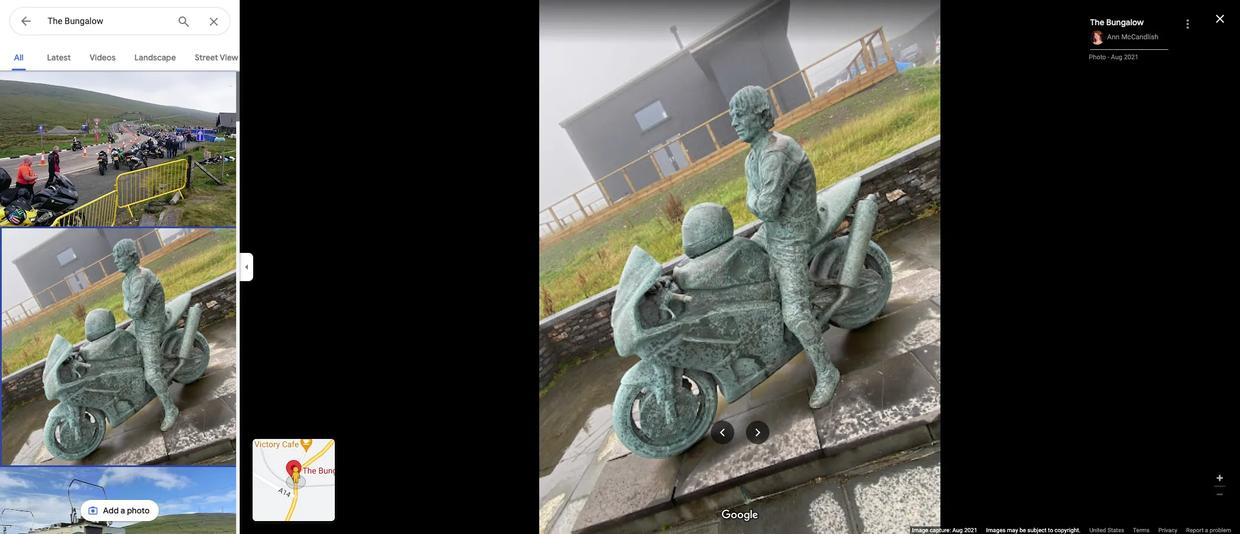 Task type: vqa. For each thing, say whether or not it's contained in the screenshot.
the bottommost the $38
no



Task type: locate. For each thing, give the bounding box(es) containing it.
add a photo
[[103, 506, 150, 516]]

report a problem link
[[1186, 527, 1231, 535]]

aug
[[1111, 53, 1122, 61], [952, 528, 963, 534]]

0 horizontal spatial 2021
[[964, 528, 977, 534]]

report a problem
[[1186, 528, 1231, 534]]

videos
[[90, 52, 116, 63]]

subject
[[1027, 528, 1047, 534]]

-
[[1108, 53, 1109, 61]]

aug inside footer
[[952, 528, 963, 534]]

1 vertical spatial a
[[1205, 528, 1208, 534]]

2021 down ann mccandlish
[[1124, 53, 1139, 61]]

1 horizontal spatial aug
[[1111, 53, 1122, 61]]

to
[[1048, 528, 1053, 534]]

2021 inside footer
[[964, 528, 977, 534]]

a inside button
[[121, 506, 125, 516]]

aug right capture:
[[952, 528, 963, 534]]

zoom out image
[[1215, 491, 1224, 499]]

latest button
[[38, 42, 80, 70]]

videos button
[[80, 42, 125, 70]]

1 vertical spatial 2021
[[964, 528, 977, 534]]

aug for capture:
[[952, 528, 963, 534]]

aug for -
[[1111, 53, 1122, 61]]

2021
[[1124, 53, 1139, 61], [964, 528, 977, 534]]

a inside footer
[[1205, 528, 1208, 534]]

united states
[[1089, 528, 1124, 534]]

terms
[[1133, 528, 1150, 534]]

photo 1 image
[[0, 56, 239, 227]]

2021 for photo - aug 2021
[[1124, 53, 1139, 61]]

google maps element
[[0, 0, 1240, 535]]

1 horizontal spatial 2021
[[1124, 53, 1139, 61]]

all
[[14, 52, 24, 63]]

may
[[1007, 528, 1018, 534]]

capture:
[[930, 528, 951, 534]]

tab list containing all
[[0, 42, 274, 70]]

1 horizontal spatial a
[[1205, 528, 1208, 534]]

ann mccandlish link
[[1107, 33, 1158, 41]]

None field
[[48, 14, 167, 28]]

view
[[220, 52, 238, 63]]

0 vertical spatial a
[[121, 506, 125, 516]]

landscape
[[134, 52, 176, 63]]

united states button
[[1089, 527, 1124, 535]]

0 horizontal spatial a
[[121, 506, 125, 516]]

 search field
[[9, 7, 240, 38]]

a
[[121, 506, 125, 516], [1205, 528, 1208, 534]]

states
[[1108, 528, 1124, 534]]

footer containing image capture: aug 2021
[[912, 527, 1240, 535]]

0 horizontal spatial aug
[[952, 528, 963, 534]]

united
[[1089, 528, 1106, 534]]

0 vertical spatial 2021
[[1124, 53, 1139, 61]]

interactive map image
[[253, 439, 335, 522]]

2021 left the images
[[964, 528, 977, 534]]


[[19, 13, 33, 29]]

ann mccandlish
[[1107, 33, 1158, 41]]

aug right - on the right
[[1111, 53, 1122, 61]]

tab list
[[0, 42, 274, 70]]

ann
[[1107, 33, 1120, 41]]

a right add
[[121, 506, 125, 516]]

copyright.
[[1055, 528, 1081, 534]]

none field inside the bungalow field
[[48, 14, 167, 28]]

0 vertical spatial aug
[[1111, 53, 1122, 61]]

photo
[[1089, 53, 1106, 61]]

add
[[103, 506, 119, 516]]

street view & 360° button
[[185, 42, 274, 70]]

1 vertical spatial aug
[[952, 528, 963, 534]]

footer
[[912, 527, 1240, 535]]

a right report
[[1205, 528, 1208, 534]]

2021 for image capture: aug 2021
[[964, 528, 977, 534]]



Task type: describe. For each thing, give the bounding box(es) containing it.
photo - aug 2021
[[1089, 53, 1139, 61]]

images may be subject to copyright.
[[986, 528, 1081, 534]]

&
[[240, 52, 245, 63]]

report
[[1186, 528, 1204, 534]]

photo
[[127, 506, 150, 516]]

images
[[986, 528, 1006, 534]]

image capture: aug 2021
[[912, 528, 977, 534]]

view ann mccandlish's profile image
[[1090, 31, 1104, 45]]

problem
[[1210, 528, 1231, 534]]

street view & 360°
[[195, 52, 265, 63]]

latest
[[47, 52, 71, 63]]

zoom in image
[[1215, 474, 1224, 483]]

The Bungalow field
[[9, 7, 230, 36]]

mccandlish
[[1121, 33, 1158, 41]]

 button
[[9, 7, 42, 38]]

360°
[[247, 52, 265, 63]]

footer inside google maps element
[[912, 527, 1240, 535]]

be
[[1020, 528, 1026, 534]]

photo 3 image
[[0, 468, 239, 535]]

a for report
[[1205, 528, 1208, 534]]

tab list inside google maps element
[[0, 42, 274, 70]]

terms button
[[1133, 527, 1150, 535]]

street
[[195, 52, 218, 63]]

all button
[[0, 42, 38, 70]]

the bungalow
[[1090, 17, 1144, 28]]

add a photo button
[[81, 497, 159, 525]]

image
[[912, 528, 928, 534]]

the
[[1090, 17, 1104, 28]]

bungalow
[[1106, 17, 1144, 28]]

a for add
[[121, 506, 125, 516]]

landscape button
[[125, 42, 185, 70]]

photos of the bungalow main content
[[0, 42, 274, 535]]

collapse side panel image
[[240, 261, 253, 274]]

add a photo image
[[88, 506, 98, 516]]

privacy
[[1158, 528, 1177, 534]]

privacy button
[[1158, 527, 1177, 535]]



